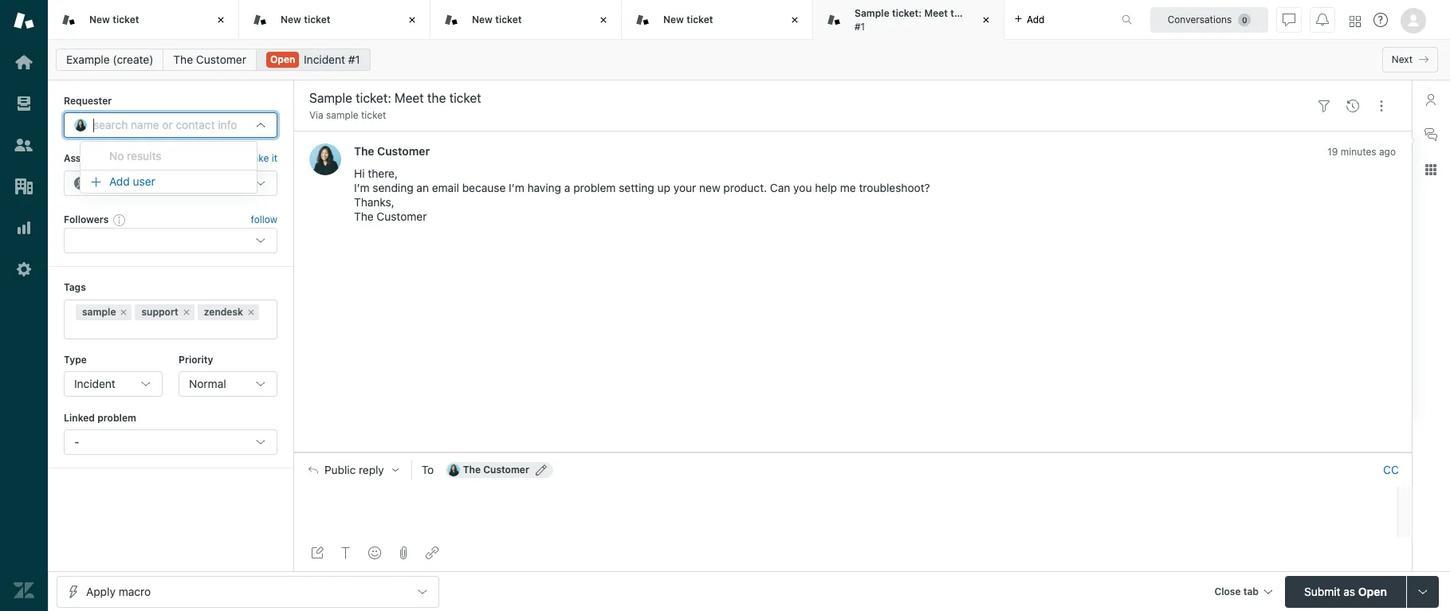 Task type: locate. For each thing, give the bounding box(es) containing it.
thanks,
[[354, 196, 394, 209]]

tags
[[64, 282, 86, 294]]

follow button
[[251, 213, 277, 227]]

the customer
[[173, 53, 246, 66], [354, 145, 430, 158], [463, 464, 529, 476]]

zendesk image
[[14, 580, 34, 601]]

linked
[[64, 412, 95, 424]]

open
[[270, 53, 295, 65], [1359, 585, 1387, 598]]

incident button
[[64, 372, 163, 397]]

assignee* element
[[64, 170, 277, 196]]

sample right via
[[326, 109, 358, 121]]

assignee*
[[64, 153, 111, 165]]

hi
[[354, 167, 365, 181]]

edit user image
[[536, 465, 547, 476]]

notifications image
[[1316, 13, 1329, 26]]

problem inside hi there, i'm sending an email because i'm having a problem setting up your new product. can you help me troubleshoot? thanks, the customer
[[573, 181, 616, 195]]

requester list box
[[80, 141, 258, 194]]

#1 up via sample ticket
[[348, 53, 360, 66]]

customer
[[196, 53, 246, 66], [377, 145, 430, 158], [377, 210, 427, 224], [483, 464, 529, 476]]

customer inside hi there, i'm sending an email because i'm having a problem setting up your new product. can you help me troubleshoot? thanks, the customer
[[377, 210, 427, 224]]

sample
[[326, 109, 358, 121], [82, 306, 116, 318]]

close image
[[596, 12, 612, 28], [787, 12, 803, 28]]

#1 inside secondary element
[[348, 53, 360, 66]]

no results
[[109, 149, 161, 163]]

the customer inside secondary element
[[173, 53, 246, 66]]

2 close image from the left
[[404, 12, 420, 28]]

1 close image from the left
[[596, 12, 612, 28]]

i'm
[[354, 181, 370, 195], [509, 181, 524, 195]]

follow
[[251, 214, 277, 226]]

remove image
[[119, 307, 129, 317], [246, 307, 256, 317]]

the down thanks,
[[354, 210, 374, 224]]

user
[[133, 175, 155, 188]]

zendesk products image
[[1350, 16, 1361, 27]]

1 i'm from the left
[[354, 181, 370, 195]]

apply macro
[[86, 585, 151, 598]]

incident down 'type'
[[74, 377, 115, 391]]

new ticket
[[89, 13, 139, 25], [281, 13, 330, 25], [472, 13, 522, 25], [663, 13, 713, 25]]

hide composer image
[[846, 446, 859, 459]]

the customer link up requester element
[[163, 49, 257, 71]]

4 new ticket from the left
[[663, 13, 713, 25]]

the customer link
[[163, 49, 257, 71], [354, 145, 430, 158]]

the customer up there,
[[354, 145, 430, 158]]

submit as open
[[1304, 585, 1387, 598]]

3 new ticket from the left
[[472, 13, 522, 25]]

the customer right (create)
[[173, 53, 246, 66]]

because
[[462, 181, 506, 195]]

remove image right the zendesk at the left bottom of the page
[[246, 307, 256, 317]]

close tab button
[[1207, 576, 1279, 610]]

1 vertical spatial problem
[[97, 412, 136, 424]]

1 horizontal spatial sample
[[326, 109, 358, 121]]

#1 down sample
[[855, 20, 865, 32]]

incident
[[304, 53, 345, 66], [74, 377, 115, 391]]

apps image
[[1425, 163, 1438, 176]]

open left incident #1
[[270, 53, 295, 65]]

remove image left support
[[119, 307, 129, 317]]

priority
[[179, 354, 213, 366]]

submit
[[1304, 585, 1341, 598]]

customer@example.com image
[[447, 464, 460, 477]]

0 horizontal spatial the customer link
[[163, 49, 257, 71]]

1 horizontal spatial close image
[[787, 12, 803, 28]]

open right as
[[1359, 585, 1387, 598]]

0 vertical spatial open
[[270, 53, 295, 65]]

ticket for first the new ticket tab from right
[[687, 13, 713, 25]]

remove image
[[182, 307, 191, 317]]

new ticket tab
[[48, 0, 239, 40], [239, 0, 431, 40], [431, 0, 622, 40], [622, 0, 813, 40]]

0 vertical spatial incident
[[304, 53, 345, 66]]

1 vertical spatial open
[[1359, 585, 1387, 598]]

0 horizontal spatial close image
[[213, 12, 229, 28]]

1 remove image from the left
[[119, 307, 129, 317]]

the customer link up there,
[[354, 145, 430, 158]]

i'm left having
[[509, 181, 524, 195]]

1 vertical spatial the customer
[[354, 145, 430, 158]]

tab
[[1244, 586, 1259, 598]]

product.
[[724, 181, 767, 195]]

tab
[[813, 0, 1005, 40]]

1 horizontal spatial remove image
[[246, 307, 256, 317]]

0 horizontal spatial incident
[[74, 377, 115, 391]]

close image for first the new ticket tab from right
[[787, 12, 803, 28]]

get help image
[[1374, 13, 1388, 27]]

cc button
[[1383, 463, 1399, 477]]

setting
[[619, 181, 654, 195]]

1 vertical spatial the customer link
[[354, 145, 430, 158]]

followers
[[64, 214, 109, 225]]

0 vertical spatial problem
[[573, 181, 616, 195]]

next button
[[1382, 47, 1438, 73]]

1 horizontal spatial problem
[[573, 181, 616, 195]]

0 horizontal spatial i'm
[[354, 181, 370, 195]]

0 horizontal spatial #1
[[348, 53, 360, 66]]

3 new ticket tab from the left
[[431, 0, 622, 40]]

0 horizontal spatial open
[[270, 53, 295, 65]]

2 horizontal spatial the customer
[[463, 464, 529, 476]]

0 horizontal spatial the customer
[[173, 53, 246, 66]]

take it button
[[250, 151, 277, 167]]

2 close image from the left
[[787, 12, 803, 28]]

draft mode image
[[311, 547, 324, 560]]

0 vertical spatial the customer
[[173, 53, 246, 66]]

the inside hi there, i'm sending an email because i'm having a problem setting up your new product. can you help me troubleshoot? thanks, the customer
[[354, 210, 374, 224]]

#1 inside sample ticket: meet the ticket #1
[[855, 20, 865, 32]]

2 horizontal spatial close image
[[978, 12, 994, 28]]

sample
[[855, 7, 890, 19]]

requester
[[64, 95, 112, 107]]

1 horizontal spatial incident
[[304, 53, 345, 66]]

1 vertical spatial incident
[[74, 377, 115, 391]]

meet
[[924, 7, 948, 19]]

add user option
[[80, 170, 258, 194]]

ticket
[[968, 7, 995, 19], [113, 13, 139, 25], [304, 13, 330, 25], [495, 13, 522, 25], [687, 13, 713, 25], [361, 109, 386, 121]]

add attachment image
[[397, 547, 410, 560]]

button displays agent's chat status as invisible. image
[[1283, 13, 1296, 26]]

problem
[[573, 181, 616, 195], [97, 412, 136, 424]]

2 vertical spatial the customer
[[463, 464, 529, 476]]

the right (create)
[[173, 53, 193, 66]]

a
[[564, 181, 570, 195]]

the
[[173, 53, 193, 66], [354, 145, 374, 158], [354, 210, 374, 224], [463, 464, 481, 476]]

reply
[[359, 464, 384, 477]]

insert emojis image
[[368, 547, 381, 560]]

close
[[1215, 586, 1241, 598]]

zendesk
[[204, 306, 243, 318]]

1 close image from the left
[[213, 12, 229, 28]]

the up hi
[[354, 145, 374, 158]]

problem down incident popup button
[[97, 412, 136, 424]]

the
[[951, 7, 966, 19]]

new
[[89, 13, 110, 25], [281, 13, 301, 25], [472, 13, 493, 25], [663, 13, 684, 25]]

conversations button
[[1151, 7, 1269, 32]]

incident inside incident popup button
[[74, 377, 115, 391]]

i'm down hi
[[354, 181, 370, 195]]

1 vertical spatial sample
[[82, 306, 116, 318]]

email
[[432, 181, 459, 195]]

2 i'm from the left
[[509, 181, 524, 195]]

the customer right customer@example.com icon
[[463, 464, 529, 476]]

1 horizontal spatial #1
[[855, 20, 865, 32]]

troubleshoot?
[[859, 181, 930, 195]]

support
[[141, 306, 178, 318]]

filter image
[[1318, 99, 1331, 112]]

0 horizontal spatial close image
[[596, 12, 612, 28]]

1 horizontal spatial the customer link
[[354, 145, 430, 158]]

apply
[[86, 585, 116, 598]]

remove image for zendesk
[[246, 307, 256, 317]]

incident inside secondary element
[[304, 53, 345, 66]]

close image
[[213, 12, 229, 28], [404, 12, 420, 28], [978, 12, 994, 28]]

1 horizontal spatial i'm
[[509, 181, 524, 195]]

sample down tags
[[82, 306, 116, 318]]

0 vertical spatial the customer link
[[163, 49, 257, 71]]

ago
[[1379, 146, 1396, 158]]

19
[[1328, 146, 1338, 158]]

0 horizontal spatial remove image
[[119, 307, 129, 317]]

2 remove image from the left
[[246, 307, 256, 317]]

close image for third the new ticket tab from left
[[596, 12, 612, 28]]

problem right a
[[573, 181, 616, 195]]

3 close image from the left
[[978, 12, 994, 28]]

1 vertical spatial #1
[[348, 53, 360, 66]]

incident up via
[[304, 53, 345, 66]]

0 vertical spatial #1
[[855, 20, 865, 32]]

1 horizontal spatial close image
[[404, 12, 420, 28]]

#1
[[855, 20, 865, 32], [348, 53, 360, 66]]



Task type: vqa. For each thing, say whether or not it's contained in the screenshot.
first REMOVE icon from the right
no



Task type: describe. For each thing, give the bounding box(es) containing it.
19 minutes ago
[[1328, 146, 1396, 158]]

close tab
[[1215, 586, 1259, 598]]

as
[[1344, 585, 1356, 598]]

ticket for fourth the new ticket tab from the right
[[113, 13, 139, 25]]

customer context image
[[1425, 93, 1438, 106]]

add
[[1027, 13, 1045, 25]]

views image
[[14, 93, 34, 114]]

get started image
[[14, 52, 34, 73]]

secondary element
[[48, 44, 1450, 76]]

add
[[109, 175, 130, 188]]

me
[[840, 181, 856, 195]]

the right customer@example.com icon
[[463, 464, 481, 476]]

type
[[64, 354, 87, 366]]

(create)
[[113, 53, 153, 66]]

add button
[[1005, 0, 1054, 39]]

displays possible ticket submission types image
[[1417, 586, 1430, 598]]

normal
[[189, 377, 226, 391]]

admin image
[[14, 259, 34, 280]]

incident for incident
[[74, 377, 115, 391]]

linked problem element
[[64, 430, 277, 456]]

add user
[[109, 175, 155, 188]]

1 new from the left
[[89, 13, 110, 25]]

main element
[[0, 0, 48, 612]]

results
[[127, 149, 161, 163]]

minutes
[[1341, 146, 1377, 158]]

3 new from the left
[[472, 13, 493, 25]]

can
[[770, 181, 790, 195]]

4 new from the left
[[663, 13, 684, 25]]

requester element
[[64, 113, 277, 138]]

macro
[[119, 585, 151, 598]]

Subject field
[[306, 89, 1307, 108]]

tab containing sample ticket: meet the ticket
[[813, 0, 1005, 40]]

conversations
[[1168, 13, 1232, 25]]

it
[[272, 153, 277, 165]]

the inside secondary element
[[173, 53, 193, 66]]

info on adding followers image
[[113, 214, 126, 226]]

19 minutes ago text field
[[1328, 146, 1396, 158]]

followers element
[[64, 228, 277, 254]]

tabs tab list
[[48, 0, 1105, 40]]

you
[[793, 181, 812, 195]]

organizations image
[[14, 176, 34, 197]]

example (create)
[[66, 53, 153, 66]]

example
[[66, 53, 110, 66]]

incident #1
[[304, 53, 360, 66]]

ticket:
[[892, 7, 922, 19]]

reporting image
[[14, 218, 34, 238]]

the customer link inside secondary element
[[163, 49, 257, 71]]

cc
[[1383, 463, 1399, 477]]

events image
[[1347, 99, 1359, 112]]

help
[[815, 181, 837, 195]]

1 new ticket tab from the left
[[48, 0, 239, 40]]

take it
[[250, 153, 277, 165]]

Requester field
[[93, 118, 248, 133]]

1 horizontal spatial open
[[1359, 585, 1387, 598]]

take
[[250, 153, 269, 165]]

2 new ticket from the left
[[281, 13, 330, 25]]

ticket inside sample ticket: meet the ticket #1
[[968, 7, 995, 19]]

no
[[109, 149, 124, 163]]

open inside secondary element
[[270, 53, 295, 65]]

-
[[74, 436, 79, 449]]

via sample ticket
[[309, 109, 386, 121]]

public reply
[[325, 464, 384, 477]]

public
[[325, 464, 356, 477]]

format text image
[[340, 547, 352, 560]]

customers image
[[14, 135, 34, 155]]

2 new from the left
[[281, 13, 301, 25]]

0 vertical spatial sample
[[326, 109, 358, 121]]

to
[[422, 463, 434, 477]]

remove image for sample
[[119, 307, 129, 317]]

0 horizontal spatial problem
[[97, 412, 136, 424]]

avatar image
[[309, 144, 341, 176]]

via
[[309, 109, 323, 121]]

normal button
[[179, 372, 277, 397]]

1 new ticket from the left
[[89, 13, 139, 25]]

add link (cmd k) image
[[426, 547, 439, 560]]

example (create) button
[[56, 49, 164, 71]]

new
[[699, 181, 720, 195]]

public reply button
[[294, 454, 411, 487]]

0 horizontal spatial sample
[[82, 306, 116, 318]]

next
[[1392, 53, 1413, 65]]

ticket for 2nd the new ticket tab from the left
[[304, 13, 330, 25]]

2 new ticket tab from the left
[[239, 0, 431, 40]]

linked problem
[[64, 412, 136, 424]]

your
[[674, 181, 696, 195]]

4 new ticket tab from the left
[[622, 0, 813, 40]]

an
[[417, 181, 429, 195]]

customer inside secondary element
[[196, 53, 246, 66]]

zendesk support image
[[14, 10, 34, 31]]

1 horizontal spatial the customer
[[354, 145, 430, 158]]

up
[[657, 181, 671, 195]]

there,
[[368, 167, 398, 181]]

hi there, i'm sending an email because i'm having a problem setting up your new product. can you help me troubleshoot? thanks, the customer
[[354, 167, 930, 224]]

sending
[[373, 181, 414, 195]]

ticket for third the new ticket tab from left
[[495, 13, 522, 25]]

ticket actions image
[[1375, 99, 1388, 112]]

incident for incident #1
[[304, 53, 345, 66]]

having
[[527, 181, 561, 195]]

sample ticket: meet the ticket #1
[[855, 7, 995, 32]]



